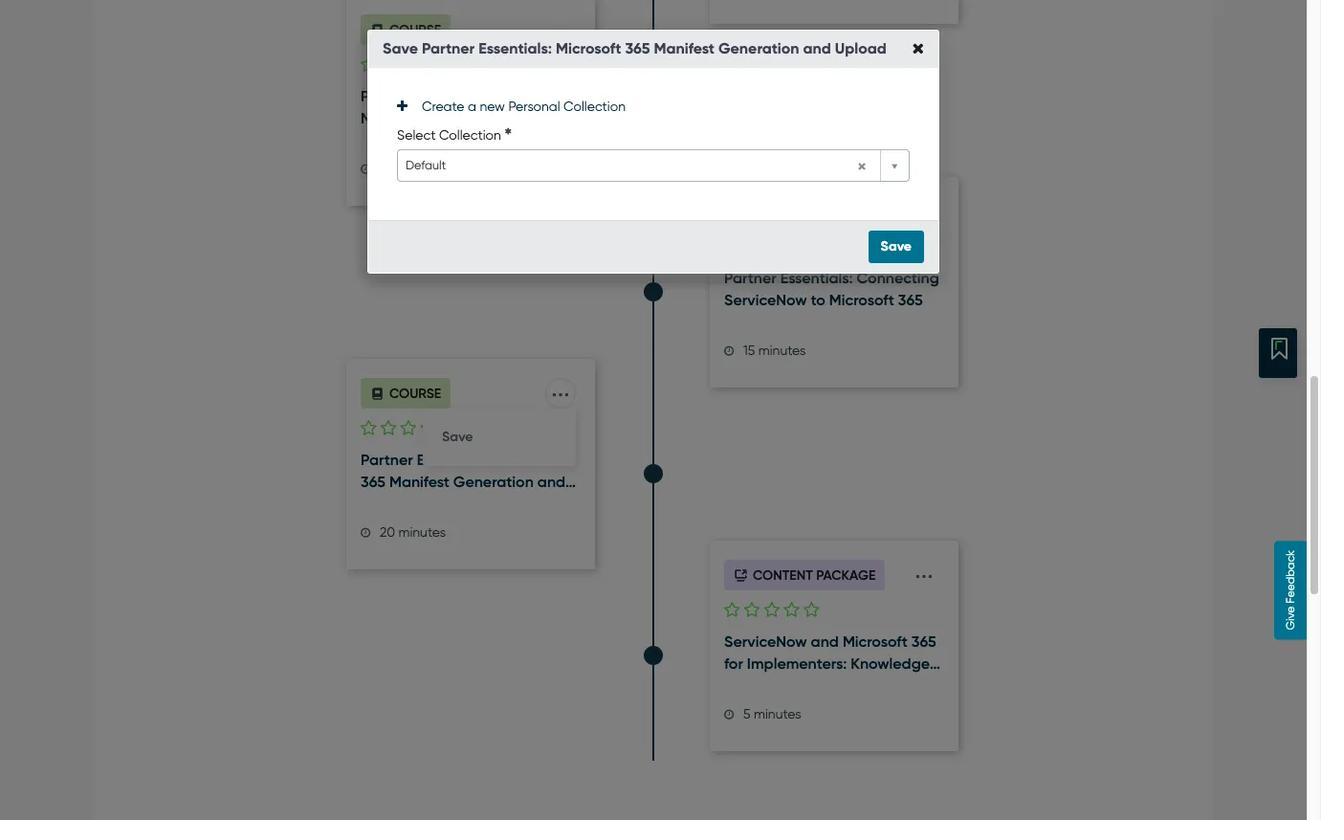 Task type: locate. For each thing, give the bounding box(es) containing it.
1 horizontal spatial save
[[881, 238, 912, 254]]

collection
[[564, 98, 626, 113], [439, 127, 501, 142]]

course rating - read only slider up plus image
[[361, 55, 456, 77]]

2 vertical spatial course
[[389, 385, 441, 401]]

0 vertical spatial upload
[[835, 39, 887, 57]]

servicenow and microsoft 365 for implementers: knowledge check link
[[724, 632, 944, 694]]

essentials: inside 'partner essentials: microsoft 365 manifest generation and upload'
[[417, 451, 489, 469]]

1 vertical spatial generation
[[453, 473, 534, 491]]

microsoft down connecting
[[830, 291, 895, 309]]

partner inside 'partner essentials: microsoft 365 manifest generation and upload'
[[361, 451, 413, 469]]

0 horizontal spatial collection
[[439, 127, 501, 142]]

365 inside partner essentials: connecting servicenow to microsoft 365
[[898, 291, 923, 309]]

2 vertical spatial clock o image
[[361, 527, 372, 538]]

course
[[389, 22, 441, 38], [753, 203, 805, 220], [389, 385, 441, 401]]

essentials: for partner essentials: connecting servicenow to microsoft 365
[[781, 269, 853, 287]]

2 servicenow from the top
[[724, 633, 807, 651]]

essentials:
[[479, 39, 552, 57], [417, 87, 489, 105], [781, 269, 853, 287], [417, 451, 489, 469]]

1 vertical spatial servicenow
[[724, 633, 807, 651]]

save
[[383, 39, 418, 57], [881, 238, 912, 254]]

essentials: for partner essentials: creating a microsoft azure account
[[417, 87, 489, 105]]

0 horizontal spatial upload
[[361, 494, 412, 513]]

manifest
[[654, 39, 715, 57], [389, 473, 450, 491]]

save up plus image
[[383, 39, 418, 57]]

microsoft inside 'partner essentials: microsoft 365 manifest generation and upload'
[[493, 451, 558, 469]]

new
[[480, 98, 505, 113]]

course for partner essentials: microsoft 365 manifest generation and upload
[[389, 385, 441, 401]]

0 horizontal spatial save
[[383, 39, 418, 57]]

0 vertical spatial save
[[383, 39, 418, 57]]

microsoft left the azure at the top of the page
[[361, 109, 426, 127]]

partner
[[422, 39, 475, 57], [361, 87, 413, 105], [724, 269, 777, 287], [361, 451, 413, 469]]

365 inside 'partner essentials: microsoft 365 manifest generation and upload'
[[361, 473, 386, 491]]

1 vertical spatial course
[[753, 203, 805, 220]]

course rating - read only slider up 'partner essentials: microsoft 365 manifest generation and upload'
[[361, 418, 456, 440]]

essentials: inside partner essentials: connecting servicenow to microsoft 365
[[781, 269, 853, 287]]

personal
[[508, 98, 560, 113]]

servicenow inside partner essentials: connecting servicenow to microsoft 365
[[724, 291, 807, 309]]

None checkbox
[[440, 57, 456, 74], [381, 420, 397, 438], [420, 420, 436, 438], [440, 420, 456, 438], [724, 602, 740, 619], [764, 602, 780, 619], [784, 602, 800, 619], [440, 57, 456, 74], [381, 420, 397, 438], [420, 420, 436, 438], [440, 420, 456, 438], [724, 602, 740, 619], [764, 602, 780, 619], [784, 602, 800, 619]]

check
[[724, 676, 769, 694]]

0 vertical spatial course rating - read only slider
[[361, 55, 456, 77]]

...
[[551, 371, 570, 403]]

and
[[803, 39, 831, 57], [538, 473, 566, 491], [811, 633, 839, 651]]

upload
[[835, 39, 887, 57], [361, 494, 412, 513]]

2 vertical spatial course rating - read only slider
[[724, 600, 820, 622]]

1 vertical spatial clock o image
[[724, 345, 735, 357]]

course rating - read only slider
[[361, 55, 456, 77], [361, 418, 456, 440], [724, 600, 820, 622]]

1 vertical spatial save
[[881, 238, 912, 254]]

0 vertical spatial clock o image
[[361, 163, 372, 175]]

a right creating
[[559, 87, 569, 105]]

partner inside partner essentials: connecting servicenow to microsoft 365
[[724, 269, 777, 287]]

1 horizontal spatial collection
[[564, 98, 626, 113]]

creating
[[493, 87, 556, 105]]

None checkbox
[[361, 57, 377, 74], [381, 57, 397, 74], [400, 57, 416, 74], [420, 57, 436, 74], [361, 420, 377, 438], [400, 420, 416, 438], [744, 602, 760, 619], [804, 602, 820, 619], [361, 57, 377, 74], [381, 57, 397, 74], [400, 57, 416, 74], [420, 57, 436, 74], [361, 420, 377, 438], [400, 420, 416, 438], [744, 602, 760, 619], [804, 602, 820, 619]]

microsoft down ... popup button
[[493, 451, 558, 469]]

partner inside the partner essentials: creating a microsoft azure account
[[361, 87, 413, 105]]

1 horizontal spatial a
[[559, 87, 569, 105]]

microsoft up knowledge
[[843, 633, 908, 651]]

package
[[816, 567, 876, 583]]

partner essentials: connecting servicenow to microsoft 365 link
[[724, 268, 944, 312]]

partner for partner essentials: microsoft 365 manifest generation and upload
[[361, 451, 413, 469]]

1 servicenow from the top
[[724, 291, 807, 309]]

select
[[397, 127, 436, 142]]

servicenow
[[724, 291, 807, 309], [724, 633, 807, 651]]

implementers:
[[747, 654, 847, 673]]

1 horizontal spatial manifest
[[654, 39, 715, 57]]

microsoft inside partner essentials: connecting servicenow to microsoft 365
[[830, 291, 895, 309]]

1 vertical spatial upload
[[361, 494, 412, 513]]

0 vertical spatial generation
[[719, 39, 800, 57]]

0 vertical spatial servicenow
[[724, 291, 807, 309]]

plus image
[[397, 99, 408, 113]]

... button
[[545, 371, 576, 409]]

0 horizontal spatial a
[[468, 98, 476, 113]]

0 vertical spatial course
[[389, 22, 441, 38]]

default link
[[397, 149, 910, 181]]

1 vertical spatial manifest
[[389, 473, 450, 491]]

clock o image for partner essentials: microsoft 365 manifest generation and upload
[[361, 527, 372, 538]]

generation
[[719, 39, 800, 57], [453, 473, 534, 491]]

servicenow up implementers:
[[724, 633, 807, 651]]

0 vertical spatial manifest
[[654, 39, 715, 57]]

1 horizontal spatial upload
[[835, 39, 887, 57]]

clock o image
[[361, 163, 372, 175], [724, 345, 735, 357], [361, 527, 372, 538]]

1 vertical spatial course rating - read only slider
[[361, 418, 456, 440]]

2 vertical spatial and
[[811, 633, 839, 651]]

save up connecting
[[881, 238, 912, 254]]

a
[[559, 87, 569, 105], [468, 98, 476, 113]]

365
[[625, 39, 650, 57], [898, 291, 923, 309], [361, 473, 386, 491], [912, 633, 937, 651]]

clock o image for partner essentials: connecting servicenow to microsoft 365
[[724, 345, 735, 357]]

essentials: inside the partner essentials: creating a microsoft azure account
[[417, 87, 489, 105]]

partner essentials: creating a microsoft azure account link
[[361, 86, 581, 130]]

course rating - read only slider down content
[[724, 600, 820, 622]]

1 vertical spatial and
[[538, 473, 566, 491]]

0 horizontal spatial generation
[[453, 473, 534, 491]]

a left new
[[468, 98, 476, 113]]

microsoft up the personal
[[556, 39, 621, 57]]

account
[[473, 109, 532, 127]]

for
[[724, 654, 743, 673]]

0 horizontal spatial manifest
[[389, 473, 450, 491]]

partner for partner essentials: connecting servicenow to microsoft 365
[[724, 269, 777, 287]]

save inside button
[[881, 238, 912, 254]]

microsoft
[[556, 39, 621, 57], [361, 109, 426, 127], [830, 291, 895, 309], [493, 451, 558, 469], [843, 633, 908, 651]]

course rating - read only slider for microsoft
[[361, 55, 456, 77]]

save for save
[[881, 238, 912, 254]]

course rating - read only slider for for
[[724, 600, 820, 622]]

servicenow left to
[[724, 291, 807, 309]]

select collection
[[397, 127, 501, 142]]

connecting
[[857, 269, 940, 287]]



Task type: describe. For each thing, give the bounding box(es) containing it.
365 inside servicenow and microsoft 365 for implementers: knowledge check
[[912, 633, 937, 651]]

servicenow and microsoft 365 for implementers: knowledge check
[[724, 633, 937, 694]]

servicenow inside servicenow and microsoft 365 for implementers: knowledge check
[[724, 633, 807, 651]]

content package
[[753, 567, 876, 583]]

clock o image for partner essentials: creating a microsoft azure account
[[361, 163, 372, 175]]

partner essentials: connecting servicenow to microsoft 365
[[724, 269, 940, 309]]

partner essentials: creating a microsoft azure account
[[361, 87, 569, 127]]

generation inside 'partner essentials: microsoft 365 manifest generation and upload'
[[453, 473, 534, 491]]

knowledge
[[851, 654, 930, 673]]

course rating - read only slider for manifest
[[361, 418, 456, 440]]

mandatory image
[[505, 127, 512, 135]]

create
[[422, 98, 465, 113]]

azure
[[430, 109, 469, 127]]

upload inside 'partner essentials: microsoft 365 manifest generation and upload'
[[361, 494, 412, 513]]

microsoft inside the partner essentials: creating a microsoft azure account
[[361, 109, 426, 127]]

and inside 'partner essentials: microsoft 365 manifest generation and upload'
[[538, 473, 566, 491]]

partner essentials: microsoft 365 manifest generation and upload link
[[361, 450, 581, 513]]

content
[[753, 567, 813, 583]]

0 vertical spatial and
[[803, 39, 831, 57]]

course for partner essentials: connecting servicenow to microsoft 365
[[753, 203, 805, 220]]

create a new personal collection
[[422, 98, 626, 113]]

course for partner essentials: creating a microsoft azure account
[[389, 22, 441, 38]]

create a new personal collection link
[[397, 98, 626, 113]]

to
[[811, 291, 826, 309]]

manifest inside 'partner essentials: microsoft 365 manifest generation and upload'
[[389, 473, 450, 491]]

essentials: for partner essentials: microsoft 365 manifest generation and upload
[[417, 451, 489, 469]]

partner for partner essentials: creating a microsoft azure account
[[361, 87, 413, 105]]

and inside servicenow and microsoft 365 for implementers: knowledge check
[[811, 633, 839, 651]]

save for save partner essentials: microsoft 365 manifest generation and upload
[[383, 39, 418, 57]]

clock o image
[[724, 709, 735, 720]]

save button
[[868, 230, 924, 263]]

save partner essentials: microsoft 365 manifest generation and upload
[[383, 39, 887, 57]]

1 horizontal spatial generation
[[719, 39, 800, 57]]

0 vertical spatial collection
[[564, 98, 626, 113]]

a inside the partner essentials: creating a microsoft azure account
[[559, 87, 569, 105]]

partner essentials: microsoft 365 manifest generation and upload
[[361, 451, 566, 513]]

default
[[406, 158, 446, 172]]

microsoft inside servicenow and microsoft 365 for implementers: knowledge check
[[843, 633, 908, 651]]

1 vertical spatial collection
[[439, 127, 501, 142]]



Task type: vqa. For each thing, say whether or not it's contained in the screenshot.
Essentials: associated with Partner Essentials: Creating a Microsoft Azure Account
yes



